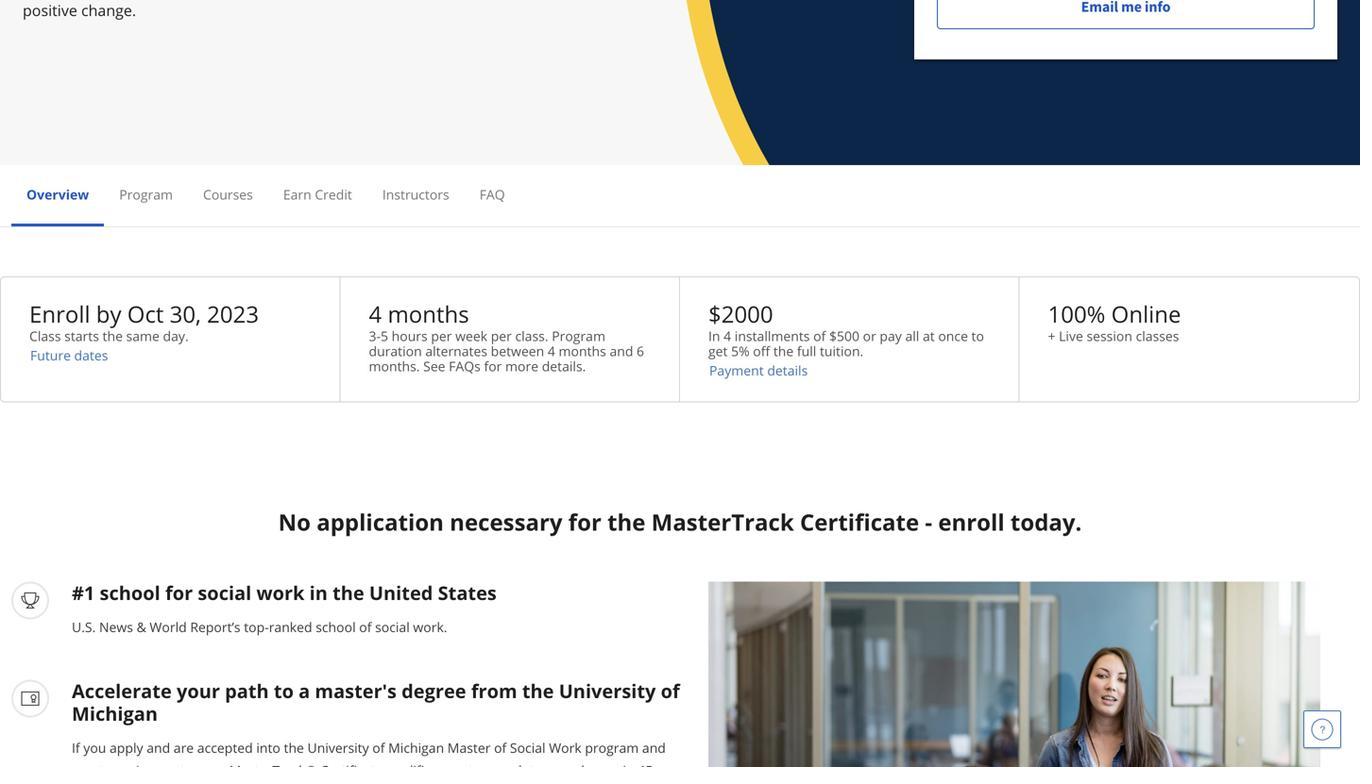 Task type: describe. For each thing, give the bounding box(es) containing it.
#1
[[72, 580, 95, 606]]

30,
[[170, 299, 201, 330]]

live
[[1059, 327, 1083, 345]]

your inside "accelerate your path to a master's degree from the university of michigan"
[[177, 678, 220, 704]]

tuition.
[[820, 342, 864, 360]]

and inside 4 months 3-5 hours per week per class. program duration alternates between 4 months and 6 months. see faqs for more details.
[[610, 342, 633, 360]]

to inside $2000 in 4 installments of $500 or pay all at once to get 5% off the full tuition. payment details
[[972, 327, 984, 345]]

or
[[863, 327, 876, 345]]

$2000 in 4 installments of $500 or pay all at once to get 5% off the full tuition. payment details
[[708, 299, 984, 379]]

get
[[708, 342, 728, 360]]

$2000
[[708, 299, 773, 330]]

complete
[[484, 762, 541, 768]]

1 horizontal spatial months
[[559, 342, 606, 360]]

5
[[381, 327, 388, 345]]

100% online + live session classes
[[1048, 299, 1181, 345]]

certificate inside 'if you apply and are accepted into the university of michigan master of social work program and meet requirements, your mastertrack® certificate qualifies you to complete your degree in 4'
[[320, 762, 383, 768]]

0 horizontal spatial social
[[198, 580, 252, 606]]

earn credit
[[283, 186, 352, 204]]

future dates button
[[29, 346, 109, 364]]

master's
[[315, 678, 397, 704]]

news
[[99, 618, 133, 636]]

faq link
[[480, 186, 505, 204]]

if
[[72, 739, 80, 757]]

overview link
[[26, 186, 89, 204]]

once
[[938, 327, 968, 345]]

0 horizontal spatial school
[[100, 580, 160, 606]]

if you apply and are accepted into the university of michigan master of social work program and meet requirements, your mastertrack® certificate qualifies you to complete your degree in 4
[[72, 739, 666, 768]]

hours
[[392, 327, 428, 345]]

1 horizontal spatial 4
[[548, 342, 555, 360]]

online
[[1111, 299, 1181, 330]]

2 horizontal spatial and
[[642, 739, 666, 757]]

3-
[[369, 327, 381, 345]]

accelerate
[[72, 678, 172, 704]]

of inside "accelerate your path to a master's degree from the university of michigan"
[[661, 678, 680, 704]]

pay
[[880, 327, 902, 345]]

application
[[317, 507, 444, 538]]

0 horizontal spatial 4
[[369, 299, 382, 330]]

report's
[[190, 618, 240, 636]]

2 vertical spatial for
[[165, 580, 193, 606]]

enroll by oct 30, 2023 class starts the same day. future dates
[[29, 299, 259, 364]]

dates
[[74, 346, 108, 364]]

help center image
[[1311, 719, 1334, 741]]

2 per from the left
[[491, 327, 512, 345]]

mastertrack
[[651, 507, 794, 538]]

duration
[[369, 342, 422, 360]]

accepted
[[197, 739, 253, 757]]

starts
[[64, 327, 99, 345]]

u.s. news & world report's top-ranked school of social work.
[[72, 618, 447, 636]]

top-
[[244, 618, 269, 636]]

qualifies
[[386, 762, 438, 768]]

social
[[510, 739, 546, 757]]

&
[[137, 618, 146, 636]]

program
[[585, 739, 639, 757]]

for inside 4 months 3-5 hours per week per class. program duration alternates between 4 months and 6 months. see faqs for more details.
[[484, 358, 502, 375]]

ranked
[[269, 618, 312, 636]]

the inside the enroll by oct 30, 2023 class starts the same day. future dates
[[103, 327, 123, 345]]

more
[[505, 358, 538, 375]]

necessary
[[450, 507, 563, 538]]

requirements,
[[107, 762, 194, 768]]

all
[[905, 327, 919, 345]]

class
[[29, 327, 61, 345]]

2023
[[207, 299, 259, 330]]

from
[[471, 678, 517, 704]]

work
[[256, 580, 305, 606]]

future
[[30, 346, 71, 364]]

your down accepted
[[198, 762, 226, 768]]

classes
[[1136, 327, 1179, 345]]

0 vertical spatial in
[[309, 580, 328, 606]]

enroll
[[938, 507, 1005, 538]]

at
[[923, 327, 935, 345]]

michigan inside 'if you apply and are accepted into the university of michigan master of social work program and meet requirements, your mastertrack® certificate qualifies you to complete your degree in 4'
[[388, 739, 444, 757]]

credit
[[315, 186, 352, 204]]

earn
[[283, 186, 311, 204]]

-
[[925, 507, 932, 538]]

mastertrack®
[[229, 762, 317, 768]]

a
[[299, 678, 310, 704]]

of inside $2000 in 4 installments of $500 or pay all at once to get 5% off the full tuition. payment details
[[813, 327, 826, 345]]

faq
[[480, 186, 505, 204]]

1 vertical spatial for
[[568, 507, 602, 538]]



Task type: locate. For each thing, give the bounding box(es) containing it.
1 vertical spatial to
[[274, 678, 294, 704]]

school right ranked
[[316, 618, 356, 636]]

school
[[100, 580, 160, 606], [316, 618, 356, 636]]

your
[[177, 678, 220, 704], [198, 762, 226, 768], [545, 762, 573, 768]]

michigan inside "accelerate your path to a master's degree from the university of michigan"
[[72, 701, 158, 727]]

degree down program
[[576, 762, 619, 768]]

no
[[278, 507, 311, 538]]

1 vertical spatial social
[[375, 618, 410, 636]]

in inside 'if you apply and are accepted into the university of michigan master of social work program and meet requirements, your mastertrack® certificate qualifies you to complete your degree in 4'
[[623, 762, 634, 768]]

certificate left qualifies
[[320, 762, 383, 768]]

1 horizontal spatial michigan
[[388, 739, 444, 757]]

installments
[[735, 327, 810, 345]]

2 horizontal spatial 4
[[724, 327, 731, 345]]

1 horizontal spatial program
[[552, 327, 605, 345]]

in right work
[[309, 580, 328, 606]]

payment
[[709, 362, 764, 379]]

no application necessary for the mastertrack certificate - enroll today.
[[278, 507, 1082, 538]]

certificate menu element
[[11, 165, 1349, 227]]

4 right in
[[724, 327, 731, 345]]

1 horizontal spatial for
[[484, 358, 502, 375]]

and right program
[[642, 739, 666, 757]]

of
[[813, 327, 826, 345], [359, 618, 372, 636], [661, 678, 680, 704], [372, 739, 385, 757], [494, 739, 507, 757]]

1 horizontal spatial to
[[468, 762, 480, 768]]

0 horizontal spatial program
[[119, 186, 173, 204]]

meet
[[72, 762, 104, 768]]

program
[[119, 186, 173, 204], [552, 327, 605, 345]]

united
[[369, 580, 433, 606]]

1 vertical spatial program
[[552, 327, 605, 345]]

to left a
[[274, 678, 294, 704]]

are
[[174, 739, 194, 757]]

details
[[767, 362, 808, 379]]

1 horizontal spatial degree
[[576, 762, 619, 768]]

0 horizontal spatial in
[[309, 580, 328, 606]]

earn credit link
[[283, 186, 352, 204]]

1 horizontal spatial university
[[559, 678, 656, 704]]

2 horizontal spatial to
[[972, 327, 984, 345]]

to down master
[[468, 762, 480, 768]]

and
[[610, 342, 633, 360], [147, 739, 170, 757], [642, 739, 666, 757]]

off
[[753, 342, 770, 360]]

per left week
[[431, 327, 452, 345]]

work.
[[413, 618, 447, 636]]

0 horizontal spatial per
[[431, 327, 452, 345]]

to inside 'if you apply and are accepted into the university of michigan master of social work program and meet requirements, your mastertrack® certificate qualifies you to complete your degree in 4'
[[468, 762, 480, 768]]

0 vertical spatial michigan
[[72, 701, 158, 727]]

istock 1171197270 image
[[708, 582, 1321, 768]]

to inside "accelerate your path to a master's degree from the university of michigan"
[[274, 678, 294, 704]]

months
[[388, 299, 469, 330], [559, 342, 606, 360]]

today.
[[1011, 507, 1082, 538]]

certificate left -
[[800, 507, 919, 538]]

0 horizontal spatial degree
[[402, 678, 466, 704]]

0 vertical spatial social
[[198, 580, 252, 606]]

and left 6
[[610, 342, 633, 360]]

0 horizontal spatial months
[[388, 299, 469, 330]]

social down united
[[375, 618, 410, 636]]

university inside "accelerate your path to a master's degree from the university of michigan"
[[559, 678, 656, 704]]

100%
[[1048, 299, 1106, 330]]

4 months 3-5 hours per week per class. program duration alternates between 4 months and 6 months. see faqs for more details.
[[369, 299, 644, 375]]

accelerate your path to a master's degree from the university of michigan
[[72, 678, 680, 727]]

the inside $2000 in 4 installments of $500 or pay all at once to get 5% off the full tuition. payment details
[[773, 342, 794, 360]]

0 vertical spatial for
[[484, 358, 502, 375]]

4 left hours
[[369, 299, 382, 330]]

for up world
[[165, 580, 193, 606]]

details.
[[542, 358, 586, 375]]

social up report's
[[198, 580, 252, 606]]

0 horizontal spatial michigan
[[72, 701, 158, 727]]

0 horizontal spatial and
[[147, 739, 170, 757]]

week
[[455, 327, 487, 345]]

4 right more
[[548, 342, 555, 360]]

certificate
[[800, 507, 919, 538], [320, 762, 383, 768]]

you up meet on the bottom left
[[83, 739, 106, 757]]

1 vertical spatial certificate
[[320, 762, 383, 768]]

months right class.
[[559, 342, 606, 360]]

courses
[[203, 186, 253, 204]]

states
[[438, 580, 497, 606]]

+
[[1048, 327, 1056, 345]]

4
[[369, 299, 382, 330], [724, 327, 731, 345], [548, 342, 555, 360]]

4 inside $2000 in 4 installments of $500 or pay all at once to get 5% off the full tuition. payment details
[[724, 327, 731, 345]]

0 vertical spatial certificate
[[800, 507, 919, 538]]

0 vertical spatial university
[[559, 678, 656, 704]]

1 vertical spatial in
[[623, 762, 634, 768]]

1 per from the left
[[431, 327, 452, 345]]

alternates
[[425, 342, 487, 360]]

program inside the certificate menu element
[[119, 186, 173, 204]]

1 vertical spatial degree
[[576, 762, 619, 768]]

for right necessary on the bottom of page
[[568, 507, 602, 538]]

1 vertical spatial you
[[442, 762, 464, 768]]

michigan up qualifies
[[388, 739, 444, 757]]

instructors link
[[382, 186, 449, 204]]

program link
[[119, 186, 173, 204]]

program left courses
[[119, 186, 173, 204]]

1 horizontal spatial school
[[316, 618, 356, 636]]

program inside 4 months 3-5 hours per week per class. program duration alternates between 4 months and 6 months. see faqs for more details.
[[552, 327, 605, 345]]

university down "accelerate your path to a master's degree from the university of michigan"
[[307, 739, 369, 757]]

0 vertical spatial you
[[83, 739, 106, 757]]

see
[[423, 358, 445, 375]]

0 vertical spatial to
[[972, 327, 984, 345]]

degree inside 'if you apply and are accepted into the university of michigan master of social work program and meet requirements, your mastertrack® certificate qualifies you to complete your degree in 4'
[[576, 762, 619, 768]]

apply
[[110, 739, 143, 757]]

faqs
[[449, 358, 481, 375]]

the inside 'if you apply and are accepted into the university of michigan master of social work program and meet requirements, your mastertrack® certificate qualifies you to complete your degree in 4'
[[284, 739, 304, 757]]

day.
[[163, 327, 189, 345]]

months up alternates
[[388, 299, 469, 330]]

per right week
[[491, 327, 512, 345]]

you down master
[[442, 762, 464, 768]]

in
[[309, 580, 328, 606], [623, 762, 634, 768]]

5%
[[731, 342, 750, 360]]

you
[[83, 739, 106, 757], [442, 762, 464, 768]]

status
[[914, 0, 1338, 60]]

0 horizontal spatial you
[[83, 739, 106, 757]]

payment details button
[[708, 362, 809, 379]]

path
[[225, 678, 269, 704]]

1 horizontal spatial and
[[610, 342, 633, 360]]

to
[[972, 327, 984, 345], [274, 678, 294, 704], [468, 762, 480, 768]]

between
[[491, 342, 544, 360]]

1 vertical spatial school
[[316, 618, 356, 636]]

instructors
[[382, 186, 449, 204]]

in down program
[[623, 762, 634, 768]]

for right 'faqs'
[[484, 358, 502, 375]]

for
[[484, 358, 502, 375], [568, 507, 602, 538], [165, 580, 193, 606]]

0 vertical spatial program
[[119, 186, 173, 204]]

university up program
[[559, 678, 656, 704]]

0 vertical spatial degree
[[402, 678, 466, 704]]

the
[[103, 327, 123, 345], [773, 342, 794, 360], [607, 507, 646, 538], [333, 580, 364, 606], [522, 678, 554, 704], [284, 739, 304, 757]]

per
[[431, 327, 452, 345], [491, 327, 512, 345]]

university inside 'if you apply and are accepted into the university of michigan master of social work program and meet requirements, your mastertrack® certificate qualifies you to complete your degree in 4'
[[307, 739, 369, 757]]

enroll
[[29, 299, 90, 330]]

degree left from
[[402, 678, 466, 704]]

months.
[[369, 358, 420, 375]]

1 horizontal spatial per
[[491, 327, 512, 345]]

same
[[126, 327, 160, 345]]

0 horizontal spatial for
[[165, 580, 193, 606]]

degree inside "accelerate your path to a master's degree from the university of michigan"
[[402, 678, 466, 704]]

0 vertical spatial months
[[388, 299, 469, 330]]

#1 school for social work in the united states
[[72, 580, 497, 606]]

0 horizontal spatial to
[[274, 678, 294, 704]]

world
[[150, 618, 187, 636]]

1 horizontal spatial in
[[623, 762, 634, 768]]

master
[[448, 739, 491, 757]]

degree
[[402, 678, 466, 704], [576, 762, 619, 768]]

6
[[637, 342, 644, 360]]

1 horizontal spatial you
[[442, 762, 464, 768]]

$500
[[829, 327, 860, 345]]

work
[[549, 739, 582, 757]]

2 vertical spatial to
[[468, 762, 480, 768]]

1 horizontal spatial certificate
[[800, 507, 919, 538]]

2 horizontal spatial for
[[568, 507, 602, 538]]

u.s.
[[72, 618, 96, 636]]

your left the path
[[177, 678, 220, 704]]

and up requirements,
[[147, 739, 170, 757]]

by
[[96, 299, 121, 330]]

your down work at left
[[545, 762, 573, 768]]

to right once at the right top
[[972, 327, 984, 345]]

in
[[708, 327, 720, 345]]

school up &
[[100, 580, 160, 606]]

1 vertical spatial michigan
[[388, 739, 444, 757]]

1 horizontal spatial social
[[375, 618, 410, 636]]

michigan up apply
[[72, 701, 158, 727]]

overview
[[26, 186, 89, 204]]

courses link
[[203, 186, 253, 204]]

0 horizontal spatial certificate
[[320, 762, 383, 768]]

0 horizontal spatial university
[[307, 739, 369, 757]]

1 vertical spatial university
[[307, 739, 369, 757]]

the inside "accelerate your path to a master's degree from the university of michigan"
[[522, 678, 554, 704]]

session
[[1087, 327, 1132, 345]]

university
[[559, 678, 656, 704], [307, 739, 369, 757]]

program up details. on the top left of page
[[552, 327, 605, 345]]

0 vertical spatial school
[[100, 580, 160, 606]]

1 vertical spatial months
[[559, 342, 606, 360]]



Task type: vqa. For each thing, say whether or not it's contained in the screenshot.
WHAT DO YOU WANT TO LEARN? TEXT BOX
no



